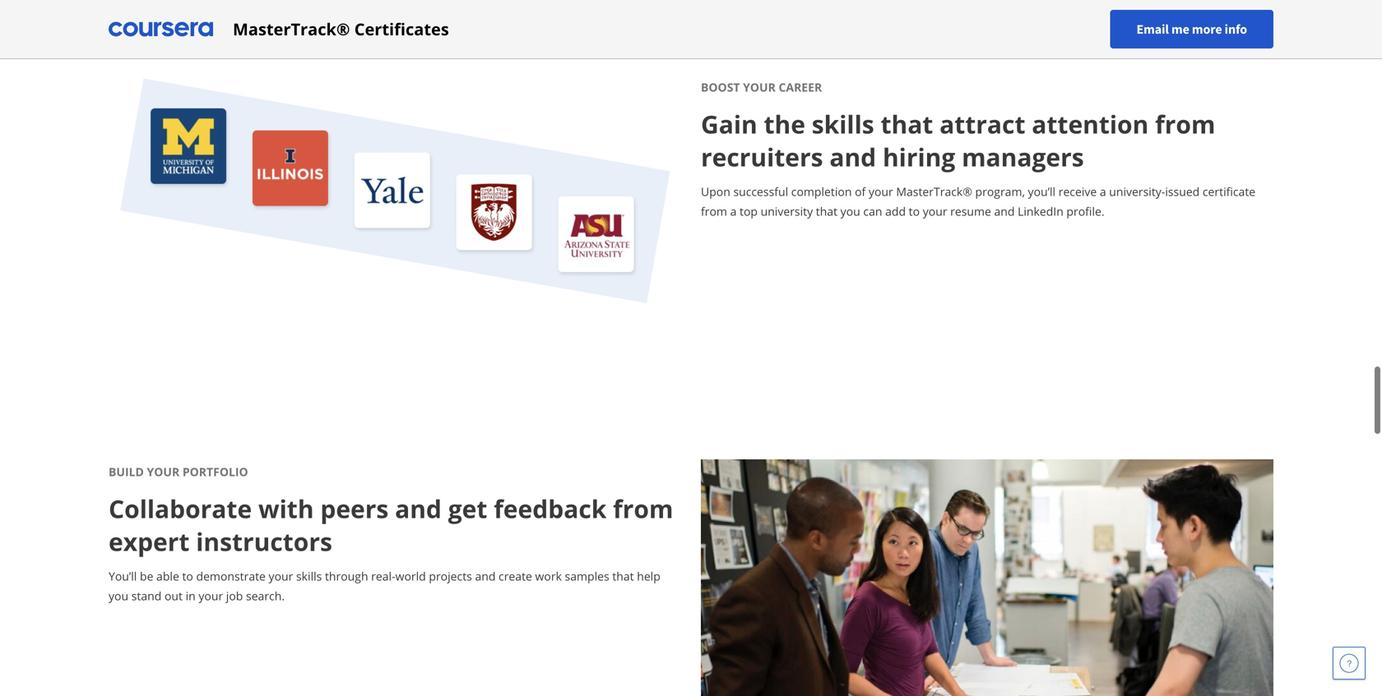 Task type: describe. For each thing, give the bounding box(es) containing it.
gain
[[701, 107, 758, 141]]

issued
[[1165, 184, 1200, 200]]

certificate
[[1203, 184, 1256, 200]]

search.
[[246, 589, 285, 604]]

university-
[[1109, 184, 1165, 200]]

upon
[[701, 184, 730, 200]]

your for collaborate
[[147, 465, 180, 480]]

and inside collaborate with peers and get feedback from expert instructors
[[395, 493, 442, 526]]

build
[[109, 465, 144, 480]]

boost your career
[[701, 80, 822, 95]]

job
[[226, 589, 243, 604]]

collaborate with peers and get feedback from expert instructors
[[109, 493, 673, 559]]

able
[[156, 569, 179, 585]]

mastertrack® inside upon successful completion of your mastertrack® program, you'll receive a university-issued certificate from a top university that you can add to your resume and linkedin profile.
[[896, 184, 972, 200]]

you'll be able to demonstrate your skills through real-world projects and create work samples that help you stand out in your job search.
[[109, 569, 661, 604]]

that inside upon successful completion of your mastertrack® program, you'll receive a university-issued certificate from a top university that you can add to your resume and linkedin profile.
[[816, 204, 838, 219]]

build your portfolio
[[109, 465, 248, 480]]

you inside you'll be able to demonstrate your skills through real-world projects and create work samples that help you stand out in your job search.
[[109, 589, 128, 604]]

feedback
[[494, 493, 607, 526]]

add
[[885, 204, 906, 219]]

demonstrate
[[196, 569, 266, 585]]

mastertrack® certificates
[[233, 18, 449, 40]]

receive
[[1059, 184, 1097, 200]]

your left resume
[[923, 204, 947, 219]]

help center image
[[1339, 654, 1359, 674]]

stand
[[131, 589, 162, 604]]

completion
[[791, 184, 852, 200]]

0 vertical spatial a
[[1100, 184, 1106, 200]]

real-
[[371, 569, 395, 585]]

world
[[395, 569, 426, 585]]

with
[[258, 493, 314, 526]]

0 horizontal spatial mastertrack®
[[233, 18, 350, 40]]

recruiters
[[701, 140, 823, 174]]

portfolio
[[183, 465, 248, 480]]

to inside you'll be able to demonstrate your skills through real-world projects and create work samples that help you stand out in your job search.
[[182, 569, 193, 585]]

resume
[[950, 204, 991, 219]]

attention
[[1032, 107, 1149, 141]]

attract
[[940, 107, 1026, 141]]

career
[[779, 80, 822, 95]]

you inside upon successful completion of your mastertrack® program, you'll receive a university-issued certificate from a top university that you can add to your resume and linkedin profile.
[[841, 204, 860, 219]]

that inside gain the skills that attract attention from recruiters and hiring managers
[[881, 107, 933, 141]]

to inside upon successful completion of your mastertrack® program, you'll receive a university-issued certificate from a top university that you can add to your resume and linkedin profile.
[[909, 204, 920, 219]]

the
[[764, 107, 805, 141]]

peers
[[320, 493, 389, 526]]

out
[[165, 589, 183, 604]]



Task type: vqa. For each thing, say whether or not it's contained in the screenshot.
'The' within the #12 in Top Public Universities in the U.S. (U.S. News & World Report, 2023)
no



Task type: locate. For each thing, give the bounding box(es) containing it.
0 horizontal spatial skills
[[296, 569, 322, 585]]

program,
[[975, 184, 1025, 200]]

create
[[499, 569, 532, 585]]

you down the of at right top
[[841, 204, 860, 219]]

1 horizontal spatial you
[[841, 204, 860, 219]]

from for collaborate with peers and get feedback from expert instructors
[[613, 493, 673, 526]]

to
[[909, 204, 920, 219], [182, 569, 193, 585]]

profile.
[[1067, 204, 1105, 219]]

email
[[1137, 21, 1169, 37]]

your
[[869, 184, 893, 200], [923, 204, 947, 219], [269, 569, 293, 585], [199, 589, 223, 604]]

in
[[186, 589, 196, 604]]

1 vertical spatial skills
[[296, 569, 322, 585]]

collaborate
[[109, 493, 252, 526]]

and inside upon successful completion of your mastertrack® program, you'll receive a university-issued certificate from a top university that you can add to your resume and linkedin profile.
[[994, 204, 1015, 219]]

help
[[637, 569, 661, 585]]

hiring
[[883, 140, 955, 174]]

instructors
[[196, 525, 332, 559]]

university
[[761, 204, 813, 219]]

and
[[830, 140, 876, 174], [994, 204, 1015, 219], [395, 493, 442, 526], [475, 569, 496, 585]]

1 vertical spatial that
[[816, 204, 838, 219]]

to right able
[[182, 569, 193, 585]]

email me more info button
[[1110, 10, 1274, 49]]

skills
[[812, 107, 874, 141], [296, 569, 322, 585]]

and left get
[[395, 493, 442, 526]]

through
[[325, 569, 368, 585]]

top
[[740, 204, 758, 219]]

boost
[[701, 80, 740, 95]]

email me more info
[[1137, 21, 1247, 37]]

from for gain the skills that attract attention from recruiters and hiring managers
[[1155, 107, 1216, 141]]

samples
[[565, 569, 609, 585]]

work
[[535, 569, 562, 585]]

you down you'll
[[109, 589, 128, 604]]

a left top
[[730, 204, 737, 219]]

your
[[743, 80, 776, 95], [147, 465, 180, 480]]

0 vertical spatial that
[[881, 107, 933, 141]]

gain the skills that attract attention from recruiters and hiring managers
[[701, 107, 1216, 174]]

of
[[855, 184, 866, 200]]

skills left through
[[296, 569, 322, 585]]

skills inside gain the skills that attract attention from recruiters and hiring managers
[[812, 107, 874, 141]]

can
[[863, 204, 882, 219]]

1 vertical spatial your
[[147, 465, 180, 480]]

that left attract
[[881, 107, 933, 141]]

skills down "career"
[[812, 107, 874, 141]]

0 vertical spatial mastertrack®
[[233, 18, 350, 40]]

you
[[841, 204, 860, 219], [109, 589, 128, 604]]

1 horizontal spatial to
[[909, 204, 920, 219]]

from inside upon successful completion of your mastertrack® program, you'll receive a university-issued certificate from a top university that you can add to your resume and linkedin profile.
[[701, 204, 727, 219]]

get
[[448, 493, 487, 526]]

to right 'add' at the top of the page
[[909, 204, 920, 219]]

that
[[881, 107, 933, 141], [816, 204, 838, 219], [612, 569, 634, 585]]

you'll
[[109, 569, 137, 585]]

upon successful completion of your mastertrack® program, you'll receive a university-issued certificate from a top university that you can add to your resume and linkedin profile.
[[701, 184, 1256, 219]]

successful
[[733, 184, 788, 200]]

1 vertical spatial from
[[701, 204, 727, 219]]

you'll
[[1028, 184, 1056, 200]]

2 horizontal spatial that
[[881, 107, 933, 141]]

0 vertical spatial from
[[1155, 107, 1216, 141]]

your for gain
[[743, 80, 776, 95]]

that left help
[[612, 569, 634, 585]]

me
[[1172, 21, 1190, 37]]

0 horizontal spatial a
[[730, 204, 737, 219]]

0 horizontal spatial your
[[147, 465, 180, 480]]

0 vertical spatial your
[[743, 80, 776, 95]]

that inside you'll be able to demonstrate your skills through real-world projects and create work samples that help you stand out in your job search.
[[612, 569, 634, 585]]

0 horizontal spatial you
[[109, 589, 128, 604]]

a
[[1100, 184, 1106, 200], [730, 204, 737, 219]]

1 horizontal spatial that
[[816, 204, 838, 219]]

1 horizontal spatial skills
[[812, 107, 874, 141]]

and down program,
[[994, 204, 1015, 219]]

info
[[1225, 21, 1247, 37]]

1 vertical spatial a
[[730, 204, 737, 219]]

from inside collaborate with peers and get feedback from expert instructors
[[613, 493, 673, 526]]

more
[[1192, 21, 1222, 37]]

your right boost
[[743, 80, 776, 95]]

be
[[140, 569, 153, 585]]

2 vertical spatial from
[[613, 493, 673, 526]]

0 vertical spatial to
[[909, 204, 920, 219]]

0 horizontal spatial that
[[612, 569, 634, 585]]

managers
[[962, 140, 1084, 174]]

your up search.
[[269, 569, 293, 585]]

that down the completion
[[816, 204, 838, 219]]

projects
[[429, 569, 472, 585]]

coursera image
[[109, 16, 213, 42]]

a right receive
[[1100, 184, 1106, 200]]

and left create
[[475, 569, 496, 585]]

0 horizontal spatial from
[[613, 493, 673, 526]]

2 horizontal spatial from
[[1155, 107, 1216, 141]]

from inside gain the skills that attract attention from recruiters and hiring managers
[[1155, 107, 1216, 141]]

2 vertical spatial that
[[612, 569, 634, 585]]

1 vertical spatial you
[[109, 589, 128, 604]]

1 horizontal spatial your
[[743, 80, 776, 95]]

and inside gain the skills that attract attention from recruiters and hiring managers
[[830, 140, 876, 174]]

linkedin
[[1018, 204, 1064, 219]]

your right build
[[147, 465, 180, 480]]

0 vertical spatial you
[[841, 204, 860, 219]]

0 vertical spatial skills
[[812, 107, 874, 141]]

1 vertical spatial to
[[182, 569, 193, 585]]

from
[[1155, 107, 1216, 141], [701, 204, 727, 219], [613, 493, 673, 526]]

skills inside you'll be able to demonstrate your skills through real-world projects and create work samples that help you stand out in your job search.
[[296, 569, 322, 585]]

your right in
[[199, 589, 223, 604]]

and inside you'll be able to demonstrate your skills through real-world projects and create work samples that help you stand out in your job search.
[[475, 569, 496, 585]]

from up issued
[[1155, 107, 1216, 141]]

from up help
[[613, 493, 673, 526]]

certificates
[[354, 18, 449, 40]]

1 horizontal spatial mastertrack®
[[896, 184, 972, 200]]

1 horizontal spatial a
[[1100, 184, 1106, 200]]

mastertrack®
[[233, 18, 350, 40], [896, 184, 972, 200]]

expert
[[109, 525, 190, 559]]

from down upon
[[701, 204, 727, 219]]

0 horizontal spatial to
[[182, 569, 193, 585]]

1 vertical spatial mastertrack®
[[896, 184, 972, 200]]

your right the of at right top
[[869, 184, 893, 200]]

1 horizontal spatial from
[[701, 204, 727, 219]]

and up the of at right top
[[830, 140, 876, 174]]



